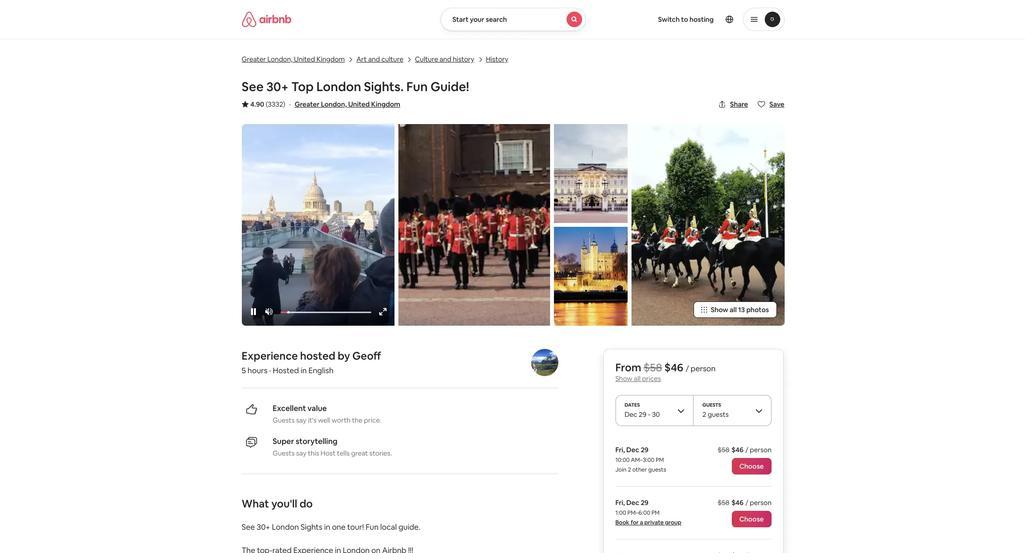 Task type: locate. For each thing, give the bounding box(es) containing it.
29 inside fri, dec 29 1:00 pm–6:00 pm book for a private group
[[641, 499, 649, 507]]

/ for fri, dec 29 1:00 pm–6:00 pm book for a private group
[[746, 499, 749, 507]]

book
[[616, 519, 630, 527]]

greater up 4.90
[[242, 55, 266, 64]]

buckingham palace image
[[554, 124, 628, 223], [554, 124, 628, 223]]

2 vertical spatial 29
[[641, 499, 649, 507]]

2 vertical spatial $58
[[718, 499, 730, 507]]

0 vertical spatial 30+
[[266, 79, 289, 95]]

4.90
[[250, 100, 264, 109]]

1 vertical spatial 30+
[[257, 522, 270, 532]]

guests for super storytelling
[[273, 449, 295, 458]]

1 vertical spatial kingdom
[[371, 100, 401, 109]]

29 inside dates dec 29 - 30
[[639, 410, 647, 419]]

29
[[639, 410, 647, 419], [641, 446, 649, 454], [641, 499, 649, 507]]

say for storytelling
[[296, 449, 307, 458]]

say
[[296, 416, 307, 425], [296, 449, 307, 458]]

1 vertical spatial ·
[[269, 366, 271, 376]]

1 vertical spatial pm
[[652, 509, 660, 517]]

book for a private group link
[[616, 519, 682, 527]]

show all 13 photos
[[711, 306, 769, 314]]

photos
[[747, 306, 769, 314]]

1 vertical spatial person
[[751, 446, 772, 454]]

show left '13'
[[711, 306, 729, 314]]

0 vertical spatial dec
[[625, 410, 638, 419]]

super storytelling guests say this host tells great stories.
[[273, 436, 392, 458]]

dec up the "am–3:00"
[[627, 446, 640, 454]]

what
[[242, 497, 269, 511]]

pm inside fri, dec 29 1:00 pm–6:00 pm book for a private group
[[652, 509, 660, 517]]

fri, inside fri, dec 29 1:00 pm–6:00 pm book for a private group
[[616, 499, 626, 507]]

0 vertical spatial london,
[[268, 55, 293, 64]]

fri, up 10:00 on the right bottom
[[616, 446, 626, 454]]

and right art
[[368, 55, 380, 64]]

29 left -
[[639, 410, 647, 419]]

other
[[633, 466, 648, 474]]

0 vertical spatial fun
[[407, 79, 428, 95]]

0 vertical spatial london
[[317, 79, 361, 95]]

london, up the top
[[268, 55, 293, 64]]

see down what
[[242, 522, 255, 532]]

1 horizontal spatial guests
[[708, 410, 729, 419]]

hosting
[[690, 15, 714, 24]]

start
[[453, 15, 469, 24]]

0 horizontal spatial in
[[301, 366, 307, 376]]

2 and from the left
[[440, 55, 452, 64]]

1 vertical spatial $58 $46 / person
[[718, 499, 772, 507]]

fri, dec 29 1:00 pm–6:00 pm book for a private group
[[616, 499, 682, 527]]

fun left local
[[366, 522, 379, 532]]

0 horizontal spatial fun
[[366, 522, 379, 532]]

2 $58 $46 / person from the top
[[718, 499, 772, 507]]

1 say from the top
[[296, 416, 307, 425]]

show left prices
[[616, 374, 633, 383]]

1:00
[[616, 509, 627, 517]]

0 vertical spatial ·
[[289, 100, 291, 109]]

0 vertical spatial see
[[242, 79, 264, 95]]

0 horizontal spatial 2
[[628, 466, 632, 474]]

see for see 30+ top london sights. fun guide!
[[242, 79, 264, 95]]

0 horizontal spatial united
[[294, 55, 315, 64]]

· right (3332) at top left
[[289, 100, 291, 109]]

say inside 'super storytelling guests say this host tells great stories.'
[[296, 449, 307, 458]]

2 right join
[[628, 466, 632, 474]]

Start your search search field
[[441, 8, 586, 31]]

1 $58 $46 / person from the top
[[718, 446, 772, 454]]

share
[[730, 100, 749, 109]]

dec down the dates on the bottom right of the page
[[625, 410, 638, 419]]

1 vertical spatial fun
[[366, 522, 379, 532]]

say left it's in the bottom left of the page
[[296, 416, 307, 425]]

2 vertical spatial dec
[[627, 499, 640, 507]]

29 up the "am–3:00"
[[641, 446, 649, 454]]

1 vertical spatial fri,
[[616, 499, 626, 507]]

it's
[[308, 416, 317, 425]]

0 horizontal spatial and
[[368, 55, 380, 64]]

·
[[289, 100, 291, 109], [269, 366, 271, 376]]

show
[[711, 306, 729, 314], [616, 374, 633, 383]]

1 vertical spatial guests
[[273, 416, 295, 425]]

and
[[368, 55, 380, 64], [440, 55, 452, 64]]

1 fri, from the top
[[616, 446, 626, 454]]

29 inside fri, dec 29 10:00 am–3:00 pm join 2 other guests
[[641, 446, 649, 454]]

1 choose link from the top
[[732, 458, 772, 475]]

all left '13'
[[730, 306, 737, 314]]

2 vertical spatial $46
[[732, 499, 744, 507]]

0 horizontal spatial london,
[[268, 55, 293, 64]]

pm up private
[[652, 509, 660, 517]]

see up 4.90
[[242, 79, 264, 95]]

by geoff
[[338, 349, 381, 363]]

1 choose from the top
[[740, 462, 765, 471]]

this
[[308, 449, 319, 458]]

in
[[301, 366, 307, 376], [324, 522, 330, 532]]

person for fri, dec 29 10:00 am–3:00 pm join 2 other guests
[[751, 446, 772, 454]]

0 horizontal spatial greater
[[242, 55, 266, 64]]

culture
[[382, 55, 404, 64]]

choose link
[[732, 458, 772, 475], [732, 511, 772, 528]]

kingdom left art
[[317, 55, 345, 64]]

london down "you'll" on the bottom
[[272, 522, 299, 532]]

greater down the top
[[295, 100, 320, 109]]

29 for am–3:00
[[641, 446, 649, 454]]

value
[[308, 403, 327, 414]]

save button
[[754, 96, 789, 113]]

queens horse guard image
[[632, 124, 785, 326], [632, 124, 785, 326]]

1 vertical spatial see
[[242, 522, 255, 532]]

1 vertical spatial choose link
[[732, 511, 772, 528]]

and for culture
[[440, 55, 452, 64]]

dec inside dates dec 29 - 30
[[625, 410, 638, 419]]

start your search
[[453, 15, 507, 24]]

0 vertical spatial kingdom
[[317, 55, 345, 64]]

dec inside fri, dec 29 10:00 am–3:00 pm join 2 other guests
[[627, 446, 640, 454]]

see for see 30+ london sights in one tour! fun local guide.
[[242, 522, 255, 532]]

london, down see 30+ top london sights. fun guide!
[[321, 100, 347, 109]]

culture
[[415, 55, 438, 64]]

1 vertical spatial $46
[[732, 446, 744, 454]]

choose for fri, dec 29 10:00 am–3:00 pm join 2 other guests
[[740, 462, 765, 471]]

$58 for fri, dec 29 10:00 am–3:00 pm join 2 other guests
[[718, 446, 730, 454]]

0 vertical spatial choose
[[740, 462, 765, 471]]

say inside excellent value guests say it's well worth the price.
[[296, 416, 307, 425]]

30+ down what
[[257, 522, 270, 532]]

show all 13 photos link
[[694, 302, 777, 318]]

2 vertical spatial guests
[[273, 449, 295, 458]]

1 horizontal spatial fun
[[407, 79, 428, 95]]

in left english
[[301, 366, 307, 376]]

/ inside from $58 $46 / person show all prices
[[686, 364, 690, 374]]

fri, for fri, dec 29 10:00 am–3:00 pm join 2 other guests
[[616, 446, 626, 454]]

1 vertical spatial all
[[634, 374, 641, 383]]

pm right the "am–3:00"
[[656, 456, 665, 464]]

choose link for fri, dec 29 1:00 pm–6:00 pm book for a private group
[[732, 511, 772, 528]]

dec inside fri, dec 29 1:00 pm–6:00 pm book for a private group
[[627, 499, 640, 507]]

1 horizontal spatial and
[[440, 55, 452, 64]]

1 horizontal spatial 2
[[703, 410, 707, 419]]

in left one
[[324, 522, 330, 532]]

see
[[242, 79, 264, 95], [242, 522, 255, 532]]

2 say from the top
[[296, 449, 307, 458]]

fri,
[[616, 446, 626, 454], [616, 499, 626, 507]]

2 right the 30
[[703, 410, 707, 419]]

1 vertical spatial guests
[[649, 466, 667, 474]]

1 vertical spatial 29
[[641, 446, 649, 454]]

1 vertical spatial dec
[[627, 446, 640, 454]]

2 fri, from the top
[[616, 499, 626, 507]]

guests inside excellent value guests say it's well worth the price.
[[273, 416, 295, 425]]

0 vertical spatial fri,
[[616, 446, 626, 454]]

tour!
[[347, 522, 364, 532]]

0 vertical spatial 2
[[703, 410, 707, 419]]

storytelling
[[296, 436, 338, 447]]

london
[[317, 79, 361, 95], [272, 522, 299, 532]]

choose link for fri, dec 29 10:00 am–3:00 pm join 2 other guests
[[732, 458, 772, 475]]

0 vertical spatial say
[[296, 416, 307, 425]]

30+
[[266, 79, 289, 95], [257, 522, 270, 532]]

1 vertical spatial $58
[[718, 446, 730, 454]]

dec up pm–6:00
[[627, 499, 640, 507]]

30+ up (3332) at top left
[[266, 79, 289, 95]]

and for art
[[368, 55, 380, 64]]

1 horizontal spatial ·
[[289, 100, 291, 109]]

kingdom down sights.
[[371, 100, 401, 109]]

0 vertical spatial $58
[[644, 361, 663, 374]]

price.
[[364, 416, 382, 425]]

2 vertical spatial person
[[751, 499, 772, 507]]

0 vertical spatial pm
[[656, 456, 665, 464]]

0 vertical spatial greater
[[242, 55, 266, 64]]

london up · greater london, united kingdom
[[317, 79, 361, 95]]

$46
[[665, 361, 684, 374], [732, 446, 744, 454], [732, 499, 744, 507]]

all
[[730, 306, 737, 314], [634, 374, 641, 383]]

0 horizontal spatial guests
[[649, 466, 667, 474]]

kingdom inside greater london, united kingdom link
[[317, 55, 345, 64]]

pm
[[656, 456, 665, 464], [652, 509, 660, 517]]

1 vertical spatial london
[[272, 522, 299, 532]]

0 vertical spatial choose link
[[732, 458, 772, 475]]

$58
[[644, 361, 663, 374], [718, 446, 730, 454], [718, 499, 730, 507]]

all left prices
[[634, 374, 641, 383]]

1 vertical spatial /
[[746, 446, 749, 454]]

all inside from $58 $46 / person show all prices
[[634, 374, 641, 383]]

1 horizontal spatial in
[[324, 522, 330, 532]]

1 vertical spatial london,
[[321, 100, 347, 109]]

see 30+ london sights in one tour! fun local guide.
[[242, 522, 421, 532]]

show inside from $58 $46 / person show all prices
[[616, 374, 633, 383]]

group
[[666, 519, 682, 527]]

2 choose link from the top
[[732, 511, 772, 528]]

fun down culture
[[407, 79, 428, 95]]

2 choose from the top
[[740, 515, 765, 524]]

0 vertical spatial /
[[686, 364, 690, 374]]

$58 $46 / person for fri, dec 29 10:00 am–3:00 pm join 2 other guests
[[718, 446, 772, 454]]

1 horizontal spatial london,
[[321, 100, 347, 109]]

fri, up 1:00
[[616, 499, 626, 507]]

united
[[294, 55, 315, 64], [348, 100, 370, 109]]

$58 $46 / person
[[718, 446, 772, 454], [718, 499, 772, 507]]

fri, inside fri, dec 29 10:00 am–3:00 pm join 2 other guests
[[616, 446, 626, 454]]

1 vertical spatial say
[[296, 449, 307, 458]]

/
[[686, 364, 690, 374], [746, 446, 749, 454], [746, 499, 749, 507]]

2 vertical spatial /
[[746, 499, 749, 507]]

0 vertical spatial show
[[711, 306, 729, 314]]

guests inside guests 2 guests
[[708, 410, 729, 419]]

0 vertical spatial $46
[[665, 361, 684, 374]]

fri, dec 29 10:00 am–3:00 pm join 2 other guests
[[616, 446, 667, 474]]

art and culture link
[[357, 54, 404, 64]]

and left the history
[[440, 55, 452, 64]]

0 horizontal spatial kingdom
[[317, 55, 345, 64]]

0 horizontal spatial ·
[[269, 366, 271, 376]]

one
[[332, 522, 346, 532]]

guests inside 'super storytelling guests say this host tells great stories.'
[[273, 449, 295, 458]]

1 horizontal spatial greater
[[295, 100, 320, 109]]

dates
[[625, 402, 641, 408]]

host
[[321, 449, 336, 458]]

united up the top
[[294, 55, 315, 64]]

greater london, united kingdom link down see 30+ top london sights. fun guide!
[[295, 100, 401, 109]]

greater london, united kingdom link up the top
[[242, 54, 345, 64]]

0 vertical spatial in
[[301, 366, 307, 376]]

1 vertical spatial choose
[[740, 515, 765, 524]]

1 horizontal spatial united
[[348, 100, 370, 109]]

0 vertical spatial person
[[691, 364, 716, 374]]

30+ for london
[[257, 522, 270, 532]]

1 horizontal spatial london
[[317, 79, 361, 95]]

guests inside guests 2 guests
[[703, 402, 722, 408]]

choose
[[740, 462, 765, 471], [740, 515, 765, 524]]

united down see 30+ top london sights. fun guide!
[[348, 100, 370, 109]]

1 horizontal spatial kingdom
[[371, 100, 401, 109]]

0 vertical spatial 29
[[639, 410, 647, 419]]

0 vertical spatial guests
[[703, 402, 722, 408]]

guests inside fri, dec 29 10:00 am–3:00 pm join 2 other guests
[[649, 466, 667, 474]]

0 horizontal spatial show
[[616, 374, 633, 383]]

· right the "hours"
[[269, 366, 271, 376]]

say left this
[[296, 449, 307, 458]]

switch to hosting
[[658, 15, 714, 24]]

1 see from the top
[[242, 79, 264, 95]]

culture and history
[[415, 55, 475, 64]]

history link
[[486, 54, 509, 64]]

1 vertical spatial greater london, united kingdom link
[[295, 100, 401, 109]]

changing of the guard image
[[399, 124, 550, 326], [399, 124, 550, 326]]

0 vertical spatial united
[[294, 55, 315, 64]]

person
[[691, 364, 716, 374], [751, 446, 772, 454], [751, 499, 772, 507]]

0 vertical spatial $58 $46 / person
[[718, 446, 772, 454]]

learn more about the host, geoff. image
[[531, 349, 559, 376], [531, 349, 559, 376]]

1 vertical spatial 2
[[628, 466, 632, 474]]

0 horizontal spatial all
[[634, 374, 641, 383]]

0 vertical spatial guests
[[708, 410, 729, 419]]

2 see from the top
[[242, 522, 255, 532]]

2
[[703, 410, 707, 419], [628, 466, 632, 474]]

person inside from $58 $46 / person show all prices
[[691, 364, 716, 374]]

guests for excellent value
[[273, 416, 295, 425]]

/ for fri, dec 29 10:00 am–3:00 pm join 2 other guests
[[746, 446, 749, 454]]

for
[[631, 519, 639, 527]]

greater
[[242, 55, 266, 64], [295, 100, 320, 109]]

1 horizontal spatial all
[[730, 306, 737, 314]]

1 horizontal spatial show
[[711, 306, 729, 314]]

1 vertical spatial show
[[616, 374, 633, 383]]

experience
[[242, 349, 298, 363]]

the tower of london image
[[554, 227, 628, 326], [554, 227, 628, 326]]

pm inside fri, dec 29 10:00 am–3:00 pm join 2 other guests
[[656, 456, 665, 464]]

1 and from the left
[[368, 55, 380, 64]]

29 up pm–6:00
[[641, 499, 649, 507]]



Task type: vqa. For each thing, say whether or not it's contained in the screenshot.
person
yes



Task type: describe. For each thing, give the bounding box(es) containing it.
share button
[[715, 96, 752, 113]]

english
[[309, 366, 334, 376]]

your
[[470, 15, 485, 24]]

local
[[380, 522, 397, 532]]

dates dec 29 - 30
[[625, 402, 661, 419]]

0 vertical spatial all
[[730, 306, 737, 314]]

$46 for fri, dec 29 1:00 pm–6:00 pm book for a private group
[[732, 499, 744, 507]]

dec for 1:00
[[627, 499, 640, 507]]

dec for 10:00
[[627, 446, 640, 454]]

2 inside guests 2 guests
[[703, 410, 707, 419]]

· greater london, united kingdom
[[289, 100, 401, 109]]

excellent value guests say it's well worth the price.
[[273, 403, 382, 425]]

0 vertical spatial greater london, united kingdom link
[[242, 54, 345, 64]]

guide!
[[431, 79, 469, 95]]

join
[[616, 466, 627, 474]]

private
[[645, 519, 664, 527]]

say for value
[[296, 416, 307, 425]]

$46 inside from $58 $46 / person show all prices
[[665, 361, 684, 374]]

you'll
[[272, 497, 297, 511]]

well
[[318, 416, 330, 425]]

am–3:00
[[632, 456, 655, 464]]

save
[[770, 100, 785, 109]]

search
[[486, 15, 507, 24]]

great
[[351, 449, 368, 458]]

history
[[486, 55, 509, 64]]

dec for -
[[625, 410, 638, 419]]

0 horizontal spatial london
[[272, 522, 299, 532]]

sights
[[301, 522, 323, 532]]

pm for fri, dec 29 1:00 pm–6:00 pm book for a private group
[[652, 509, 660, 517]]

culture and history link
[[415, 54, 475, 64]]

-
[[649, 410, 651, 419]]

$58 for fri, dec 29 1:00 pm–6:00 pm book for a private group
[[718, 499, 730, 507]]

do
[[300, 497, 313, 511]]

person for fri, dec 29 1:00 pm–6:00 pm book for a private group
[[751, 499, 772, 507]]

pm–6:00
[[628, 509, 651, 517]]

guide.
[[399, 522, 421, 532]]

excellent
[[273, 403, 306, 414]]

the
[[352, 416, 363, 425]]

to
[[682, 15, 689, 24]]

guests 2 guests
[[703, 402, 729, 419]]

profile element
[[598, 0, 785, 39]]

worth
[[332, 416, 351, 425]]

1 vertical spatial united
[[348, 100, 370, 109]]

$58 $46 / person for fri, dec 29 1:00 pm–6:00 pm book for a private group
[[718, 499, 772, 507]]

hosted
[[273, 366, 299, 376]]

history
[[453, 55, 475, 64]]

29 for 30
[[639, 410, 647, 419]]

experience hosted by geoff 5 hours · hosted in english
[[242, 349, 381, 376]]

10:00
[[616, 456, 630, 464]]

show all prices button
[[616, 374, 662, 383]]

see 30+ top london sights. fun guide!
[[242, 79, 469, 95]]

30+ for top
[[266, 79, 289, 95]]

art and culture
[[357, 55, 404, 64]]

art
[[357, 55, 367, 64]]

1 vertical spatial greater
[[295, 100, 320, 109]]

hours
[[248, 366, 268, 376]]

fri, for fri, dec 29 1:00 pm–6:00 pm book for a private group
[[616, 499, 626, 507]]

1 vertical spatial in
[[324, 522, 330, 532]]

from $58 $46 / person show all prices
[[616, 361, 716, 383]]

choose for fri, dec 29 1:00 pm–6:00 pm book for a private group
[[740, 515, 765, 524]]

hosted
[[300, 349, 336, 363]]

stories.
[[370, 449, 392, 458]]

2 inside fri, dec 29 10:00 am–3:00 pm join 2 other guests
[[628, 466, 632, 474]]

switch to hosting link
[[653, 9, 720, 30]]

prices
[[643, 374, 662, 383]]

5
[[242, 366, 246, 376]]

30
[[653, 410, 661, 419]]

what you'll do
[[242, 497, 313, 511]]

start your search button
[[441, 8, 586, 31]]

sights.
[[364, 79, 404, 95]]

top
[[291, 79, 314, 95]]

switch
[[658, 15, 680, 24]]

29 for pm–6:00
[[641, 499, 649, 507]]

· inside experience hosted by geoff 5 hours · hosted in english
[[269, 366, 271, 376]]

$58 inside from $58 $46 / person show all prices
[[644, 361, 663, 374]]

13
[[739, 306, 745, 314]]

super
[[273, 436, 294, 447]]

(3332)
[[266, 100, 285, 109]]

in inside experience hosted by geoff 5 hours · hosted in english
[[301, 366, 307, 376]]

$46 for fri, dec 29 10:00 am–3:00 pm join 2 other guests
[[732, 446, 744, 454]]

tells
[[337, 449, 350, 458]]

4.90 (3332)
[[250, 100, 285, 109]]

from
[[616, 361, 642, 374]]

a
[[641, 519, 644, 527]]

greater london, united kingdom
[[242, 55, 345, 64]]

pm for fri, dec 29 10:00 am–3:00 pm join 2 other guests
[[656, 456, 665, 464]]



